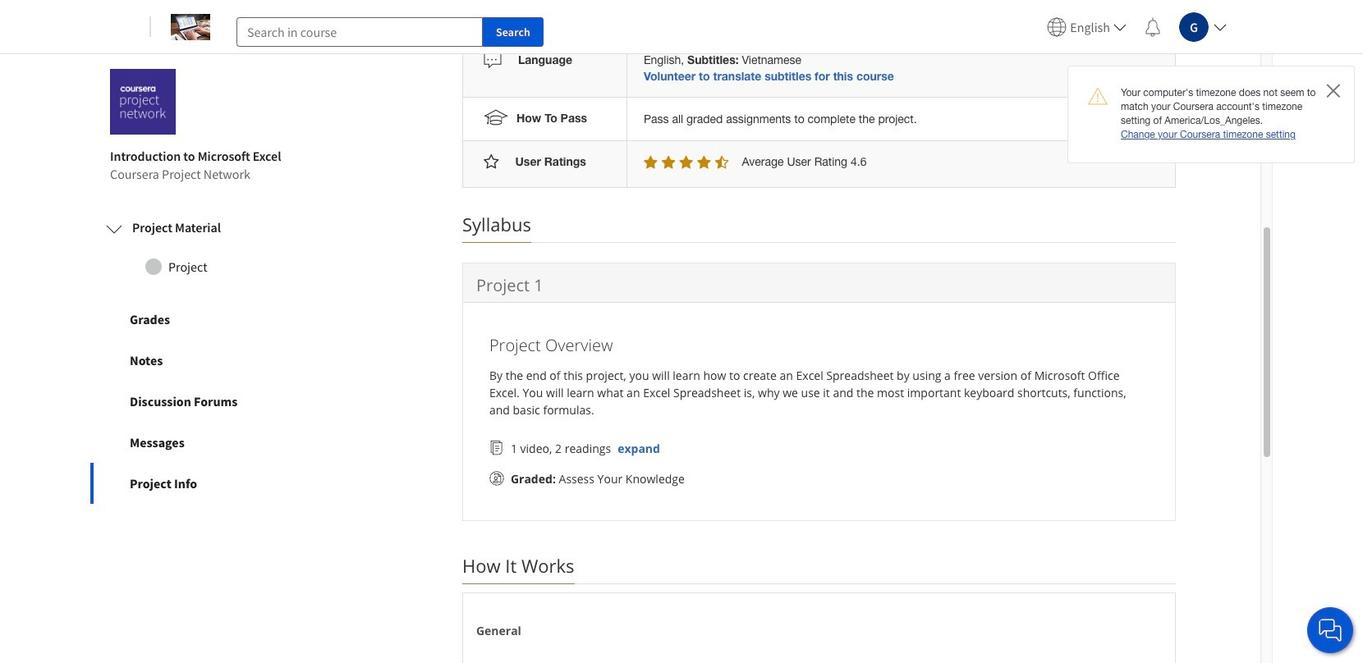 Task type: describe. For each thing, give the bounding box(es) containing it.
coursera project network image
[[110, 69, 176, 135]]

help center image
[[1321, 621, 1341, 641]]

Search in course text field
[[237, 17, 483, 46]]



Task type: locate. For each thing, give the bounding box(es) containing it.
name home page | coursera image
[[171, 14, 210, 40]]

timezone mismatch warning modal dialog
[[1068, 66, 1356, 163]]



Task type: vqa. For each thing, say whether or not it's contained in the screenshot.
Help Center icon
yes



